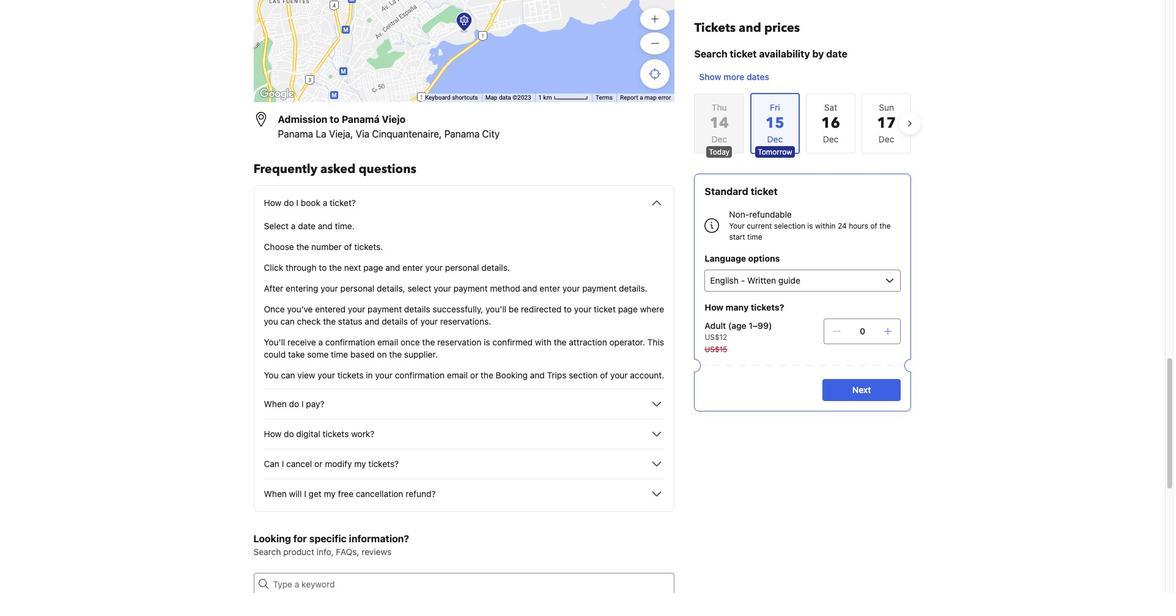 Task type: vqa. For each thing, say whether or not it's contained in the screenshot.
apply. to the bottom
no



Task type: describe. For each thing, give the bounding box(es) containing it.
when do i pay? button
[[264, 397, 665, 412]]

1 horizontal spatial personal
[[445, 263, 479, 273]]

©2023
[[513, 94, 531, 101]]

how do i book a ticket?
[[264, 198, 356, 208]]

how do i book a ticket? element
[[264, 211, 665, 382]]

refund?
[[406, 489, 436, 499]]

a inside you'll receive a confirmation email once the reservation is confirmed with the attraction operator. this could take some time based on the supplier.
[[319, 337, 323, 348]]

next
[[344, 263, 361, 273]]

for
[[294, 534, 307, 545]]

ticket?
[[330, 198, 356, 208]]

admission
[[278, 114, 328, 125]]

time inside you'll receive a confirmation email once the reservation is confirmed with the attraction operator. this could take some time based on the supplier.
[[331, 349, 348, 360]]

la
[[316, 129, 327, 140]]

dates
[[747, 72, 770, 82]]

ticket for search
[[730, 48, 757, 59]]

search ticket availability by date
[[695, 48, 848, 59]]

panamá
[[342, 114, 380, 125]]

1 km
[[539, 94, 554, 101]]

Type a keyword field
[[268, 573, 675, 594]]

of right section on the bottom of the page
[[600, 370, 608, 381]]

keyboard
[[425, 94, 451, 101]]

1–99)
[[749, 321, 773, 331]]

the up through
[[296, 242, 309, 252]]

tickets inside how do digital tickets work? dropdown button
[[323, 429, 349, 439]]

you
[[264, 316, 278, 327]]

looking
[[254, 534, 291, 545]]

info,
[[317, 547, 334, 557]]

choose the number of tickets.
[[264, 242, 383, 252]]

view
[[298, 370, 316, 381]]

next
[[853, 385, 872, 395]]

1 horizontal spatial tickets?
[[751, 302, 785, 313]]

14
[[710, 113, 729, 133]]

1 vertical spatial details
[[382, 316, 408, 327]]

the inside non-refundable your current selection is within 24 hours of the start time
[[880, 222, 891, 231]]

more
[[724, 72, 745, 82]]

successfully,
[[433, 304, 484, 315]]

or inside dropdown button
[[315, 459, 323, 469]]

you've
[[287, 304, 313, 315]]

i right can
[[282, 459, 284, 469]]

number
[[312, 242, 342, 252]]

data
[[499, 94, 511, 101]]

and left prices
[[739, 20, 762, 36]]

dec for 14
[[712, 134, 728, 144]]

click through to the next page and enter your personal details.
[[264, 263, 510, 273]]

your
[[730, 222, 745, 231]]

time inside non-refundable your current selection is within 24 hours of the start time
[[748, 233, 763, 242]]

modify
[[325, 459, 352, 469]]

admission to panamá viejo panama la vieja, via cinquantenaire, panama city
[[278, 114, 500, 140]]

check
[[297, 316, 321, 327]]

is inside you'll receive a confirmation email once the reservation is confirmed with the attraction operator. this could take some time based on the supplier.
[[484, 337, 491, 348]]

thu 14 dec today
[[709, 102, 730, 157]]

cinquantenaire,
[[372, 129, 442, 140]]

shortcuts
[[452, 94, 478, 101]]

language
[[705, 253, 747, 264]]

google image
[[257, 86, 297, 102]]

search inside looking for specific information? search product info, faqs, reviews
[[254, 547, 281, 557]]

redirected
[[521, 304, 562, 315]]

how do digital tickets work?
[[264, 429, 375, 439]]

i for get
[[304, 489, 306, 499]]

show more dates
[[700, 72, 770, 82]]

1 vertical spatial personal
[[341, 283, 375, 294]]

do for pay?
[[289, 399, 299, 409]]

0 vertical spatial date
[[827, 48, 848, 59]]

show more dates button
[[695, 66, 775, 88]]

tickets.
[[355, 242, 383, 252]]

and up redirected at the left bottom
[[523, 283, 538, 294]]

and inside the once you've entered your payment details successfully, you'll be redirected to your ticket page where you can check the status and details of your reservations.
[[365, 316, 380, 327]]

once you've entered your payment details successfully, you'll be redirected to your ticket page where you can check the status and details of your reservations.
[[264, 304, 665, 327]]

how for how many tickets?
[[705, 302, 724, 313]]

to inside admission to panamá viejo panama la vieja, via cinquantenaire, panama city
[[330, 114, 340, 125]]

the right on
[[389, 349, 402, 360]]

how for how do i book a ticket?
[[264, 198, 282, 208]]

error
[[659, 94, 672, 101]]

1 horizontal spatial enter
[[540, 283, 561, 294]]

looking for specific information? search product info, faqs, reviews
[[254, 534, 409, 557]]

standard
[[705, 186, 749, 197]]

can
[[264, 459, 280, 469]]

receive
[[288, 337, 316, 348]]

after
[[264, 283, 284, 294]]

entered
[[315, 304, 346, 315]]

prices
[[765, 20, 801, 36]]

section
[[569, 370, 598, 381]]

reviews
[[362, 547, 392, 557]]

select
[[264, 221, 289, 231]]

when for when will i get my free cancellation refund?
[[264, 489, 287, 499]]

digital
[[296, 429, 321, 439]]

account.
[[631, 370, 665, 381]]

1 vertical spatial confirmation
[[395, 370, 445, 381]]

when will i get my free cancellation refund?
[[264, 489, 436, 499]]

where
[[641, 304, 665, 315]]

some
[[307, 349, 329, 360]]

i for book
[[296, 198, 299, 208]]

map data ©2023
[[486, 94, 531, 101]]

when for when do i pay?
[[264, 399, 287, 409]]

1 horizontal spatial search
[[695, 48, 728, 59]]

of left "tickets."
[[344, 242, 352, 252]]

us$12
[[705, 333, 728, 342]]

my inside dropdown button
[[354, 459, 366, 469]]

via
[[356, 129, 370, 140]]

information?
[[349, 534, 409, 545]]

16
[[822, 113, 841, 133]]

terms link
[[596, 94, 613, 101]]

adult (age 1–99) us$12
[[705, 321, 773, 342]]

when do i pay?
[[264, 399, 325, 409]]

1
[[539, 94, 542, 101]]

date inside how do i book a ticket? element
[[298, 221, 316, 231]]

hours
[[849, 222, 869, 231]]

how for how do digital tickets work?
[[264, 429, 282, 439]]

adult
[[705, 321, 727, 331]]

ticket inside the once you've entered your payment details successfully, you'll be redirected to your ticket page where you can check the status and details of your reservations.
[[594, 304, 616, 315]]

km
[[544, 94, 552, 101]]

dec for 17
[[879, 134, 895, 144]]

map
[[486, 94, 498, 101]]

1 horizontal spatial payment
[[454, 283, 488, 294]]

many
[[726, 302, 749, 313]]

work?
[[351, 429, 375, 439]]

how many tickets?
[[705, 302, 785, 313]]

do for book
[[284, 198, 294, 208]]

ticket for standard
[[751, 186, 778, 197]]



Task type: locate. For each thing, give the bounding box(es) containing it.
2 horizontal spatial to
[[564, 304, 572, 315]]

details,
[[377, 283, 406, 294]]

to inside the once you've entered your payment details successfully, you'll be redirected to your ticket page where you can check the status and details of your reservations.
[[564, 304, 572, 315]]

a right 'book'
[[323, 198, 328, 208]]

can right you on the left of the page
[[281, 370, 295, 381]]

1 vertical spatial email
[[447, 370, 468, 381]]

panama
[[278, 129, 313, 140], [445, 129, 480, 140]]

options
[[749, 253, 781, 264]]

1 horizontal spatial to
[[330, 114, 340, 125]]

confirmation down supplier.
[[395, 370, 445, 381]]

1 vertical spatial search
[[254, 547, 281, 557]]

2 panama from the left
[[445, 129, 480, 140]]

of inside non-refundable your current selection is within 24 hours of the start time
[[871, 222, 878, 231]]

0 vertical spatial enter
[[403, 263, 423, 273]]

and right status on the bottom of the page
[[365, 316, 380, 327]]

search down looking
[[254, 547, 281, 557]]

0 vertical spatial ticket
[[730, 48, 757, 59]]

ticket up the attraction
[[594, 304, 616, 315]]

0 vertical spatial email
[[378, 337, 399, 348]]

how up 'adult'
[[705, 302, 724, 313]]

can right you
[[281, 316, 295, 327]]

search up show
[[695, 48, 728, 59]]

how up select
[[264, 198, 282, 208]]

my right get
[[324, 489, 336, 499]]

1 horizontal spatial email
[[447, 370, 468, 381]]

i left "pay?"
[[302, 399, 304, 409]]

frequently
[[254, 161, 318, 177]]

1 horizontal spatial my
[[354, 459, 366, 469]]

when inside when do i pay? dropdown button
[[264, 399, 287, 409]]

time down 'current'
[[748, 233, 763, 242]]

asked
[[321, 161, 356, 177]]

you'll
[[486, 304, 507, 315]]

1 vertical spatial do
[[289, 399, 299, 409]]

book
[[301, 198, 321, 208]]

region
[[685, 88, 922, 159]]

select a date and time.
[[264, 221, 355, 231]]

0 horizontal spatial enter
[[403, 263, 423, 273]]

tickets left work?
[[323, 429, 349, 439]]

0 horizontal spatial time
[[331, 349, 348, 360]]

1 horizontal spatial is
[[808, 222, 814, 231]]

and left time.
[[318, 221, 333, 231]]

of right hours
[[871, 222, 878, 231]]

my inside dropdown button
[[324, 489, 336, 499]]

1 vertical spatial can
[[281, 370, 295, 381]]

city
[[483, 129, 500, 140]]

0 horizontal spatial confirmation
[[325, 337, 375, 348]]

panama down admission
[[278, 129, 313, 140]]

2 dec from the left
[[824, 134, 839, 144]]

specific
[[309, 534, 347, 545]]

3 dec from the left
[[879, 134, 895, 144]]

panama left the city
[[445, 129, 480, 140]]

selection
[[775, 222, 806, 231]]

can i cancel or modify my tickets?
[[264, 459, 399, 469]]

region containing 14
[[685, 88, 922, 159]]

0 vertical spatial to
[[330, 114, 340, 125]]

page right next
[[364, 263, 383, 273]]

map
[[645, 94, 657, 101]]

dec for 16
[[824, 134, 839, 144]]

1 horizontal spatial details.
[[619, 283, 648, 294]]

0 horizontal spatial my
[[324, 489, 336, 499]]

2 horizontal spatial payment
[[583, 283, 617, 294]]

email inside you'll receive a confirmation email once the reservation is confirmed with the attraction operator. this could take some time based on the supplier.
[[378, 337, 399, 348]]

will
[[289, 489, 302, 499]]

entering
[[286, 283, 319, 294]]

non-
[[730, 209, 750, 220]]

when will i get my free cancellation refund? button
[[264, 487, 665, 502]]

the right with
[[554, 337, 567, 348]]

dec up today
[[712, 134, 728, 144]]

confirmation inside you'll receive a confirmation email once the reservation is confirmed with the attraction operator. this could take some time based on the supplier.
[[325, 337, 375, 348]]

when down you on the left of the page
[[264, 399, 287, 409]]

details. up method
[[482, 263, 510, 273]]

and left trips
[[530, 370, 545, 381]]

tickets left in
[[338, 370, 364, 381]]

trips
[[547, 370, 567, 381]]

viejo
[[382, 114, 406, 125]]

personal down next
[[341, 283, 375, 294]]

how up can
[[264, 429, 282, 439]]

0 horizontal spatial or
[[315, 459, 323, 469]]

my
[[354, 459, 366, 469], [324, 489, 336, 499]]

0 vertical spatial confirmation
[[325, 337, 375, 348]]

tickets?
[[751, 302, 785, 313], [369, 459, 399, 469]]

personal up after entering your personal details, select your payment method and enter your payment details.
[[445, 263, 479, 273]]

0 horizontal spatial dec
[[712, 134, 728, 144]]

how
[[264, 198, 282, 208], [705, 302, 724, 313], [264, 429, 282, 439]]

1 horizontal spatial or
[[470, 370, 479, 381]]

report a map error link
[[621, 94, 672, 101]]

is left the within
[[808, 222, 814, 231]]

is inside non-refundable your current selection is within 24 hours of the start time
[[808, 222, 814, 231]]

or down you'll receive a confirmation email once the reservation is confirmed with the attraction operator. this could take some time based on the supplier.
[[470, 370, 479, 381]]

today
[[709, 147, 730, 157]]

after entering your personal details, select your payment method and enter your payment details.
[[264, 283, 648, 294]]

1 vertical spatial details.
[[619, 283, 648, 294]]

a left map
[[640, 94, 644, 101]]

payment down details,
[[368, 304, 402, 315]]

ticket up show more dates
[[730, 48, 757, 59]]

report a map error
[[621, 94, 672, 101]]

0 vertical spatial search
[[695, 48, 728, 59]]

2 vertical spatial ticket
[[594, 304, 616, 315]]

is left confirmed
[[484, 337, 491, 348]]

sat
[[825, 102, 838, 113]]

or right cancel
[[315, 459, 323, 469]]

details. up where
[[619, 283, 648, 294]]

on
[[377, 349, 387, 360]]

select
[[408, 283, 432, 294]]

1 vertical spatial or
[[315, 459, 323, 469]]

1 panama from the left
[[278, 129, 313, 140]]

dec inside sat 16 dec
[[824, 134, 839, 144]]

1 horizontal spatial confirmation
[[395, 370, 445, 381]]

dec down "16" on the top right of the page
[[824, 134, 839, 144]]

0 horizontal spatial email
[[378, 337, 399, 348]]

2 vertical spatial to
[[564, 304, 572, 315]]

date right by at right top
[[827, 48, 848, 59]]

0 vertical spatial details.
[[482, 263, 510, 273]]

confirmation up "based"
[[325, 337, 375, 348]]

17
[[878, 113, 897, 133]]

can inside the once you've entered your payment details successfully, you'll be redirected to your ticket page where you can check the status and details of your reservations.
[[281, 316, 295, 327]]

i right will
[[304, 489, 306, 499]]

tickets
[[338, 370, 364, 381], [323, 429, 349, 439]]

1 vertical spatial date
[[298, 221, 316, 231]]

0 horizontal spatial page
[[364, 263, 383, 273]]

pay?
[[306, 399, 325, 409]]

map region
[[254, 0, 675, 102]]

show
[[700, 72, 722, 82]]

0 vertical spatial can
[[281, 316, 295, 327]]

and up details,
[[386, 263, 400, 273]]

the left next
[[329, 263, 342, 273]]

a up some
[[319, 337, 323, 348]]

or inside how do i book a ticket? element
[[470, 370, 479, 381]]

1 vertical spatial page
[[619, 304, 638, 315]]

do left digital
[[284, 429, 294, 439]]

the
[[880, 222, 891, 231], [296, 242, 309, 252], [329, 263, 342, 273], [323, 316, 336, 327], [423, 337, 435, 348], [554, 337, 567, 348], [389, 349, 402, 360], [481, 370, 494, 381]]

of
[[871, 222, 878, 231], [344, 242, 352, 252], [410, 316, 418, 327], [600, 370, 608, 381]]

1 vertical spatial tickets?
[[369, 459, 399, 469]]

product
[[283, 547, 315, 557]]

0 vertical spatial personal
[[445, 263, 479, 273]]

dec inside thu 14 dec today
[[712, 134, 728, 144]]

supplier.
[[404, 349, 438, 360]]

is
[[808, 222, 814, 231], [484, 337, 491, 348]]

how do digital tickets work? button
[[264, 427, 665, 442]]

terms
[[596, 94, 613, 101]]

email down you'll receive a confirmation email once the reservation is confirmed with the attraction operator. this could take some time based on the supplier.
[[447, 370, 468, 381]]

the left 'booking'
[[481, 370, 494, 381]]

reservations.
[[440, 316, 492, 327]]

operator.
[[610, 337, 646, 348]]

tickets? up cancellation
[[369, 459, 399, 469]]

keyboard shortcuts
[[425, 94, 478, 101]]

get
[[309, 489, 322, 499]]

i left 'book'
[[296, 198, 299, 208]]

0 vertical spatial tickets
[[338, 370, 364, 381]]

tickets
[[695, 20, 736, 36]]

details down the select
[[404, 304, 431, 315]]

do left "pay?"
[[289, 399, 299, 409]]

i for pay?
[[302, 399, 304, 409]]

(age
[[729, 321, 747, 331]]

0 vertical spatial how
[[264, 198, 282, 208]]

0 horizontal spatial tickets?
[[369, 459, 399, 469]]

frequently asked questions
[[254, 161, 417, 177]]

to
[[330, 114, 340, 125], [319, 263, 327, 273], [564, 304, 572, 315]]

1 horizontal spatial page
[[619, 304, 638, 315]]

the down entered
[[323, 316, 336, 327]]

date down how do i book a ticket?
[[298, 221, 316, 231]]

the right hours
[[880, 222, 891, 231]]

you'll receive a confirmation email once the reservation is confirmed with the attraction operator. this could take some time based on the supplier.
[[264, 337, 665, 360]]

payment up successfully, at the bottom of the page
[[454, 283, 488, 294]]

1 vertical spatial time
[[331, 349, 348, 360]]

enter up the select
[[403, 263, 423, 273]]

click
[[264, 263, 283, 273]]

through
[[286, 263, 317, 273]]

0 horizontal spatial payment
[[368, 304, 402, 315]]

ticket up refundable
[[751, 186, 778, 197]]

tickets inside how do i book a ticket? element
[[338, 370, 364, 381]]

personal
[[445, 263, 479, 273], [341, 283, 375, 294]]

i inside dropdown button
[[304, 489, 306, 499]]

to right redirected at the left bottom
[[564, 304, 572, 315]]

0 horizontal spatial details.
[[482, 263, 510, 273]]

a inside dropdown button
[[323, 198, 328, 208]]

1 dec from the left
[[712, 134, 728, 144]]

1 vertical spatial how
[[705, 302, 724, 313]]

0 vertical spatial my
[[354, 459, 366, 469]]

method
[[490, 283, 521, 294]]

the up supplier.
[[423, 337, 435, 348]]

do left 'book'
[[284, 198, 294, 208]]

you can view your tickets in your confirmation email or the booking and trips section of your account.
[[264, 370, 665, 381]]

1 vertical spatial to
[[319, 263, 327, 273]]

payment
[[454, 283, 488, 294], [583, 283, 617, 294], [368, 304, 402, 315]]

of up the once
[[410, 316, 418, 327]]

1 horizontal spatial time
[[748, 233, 763, 242]]

2 horizontal spatial dec
[[879, 134, 895, 144]]

page left where
[[619, 304, 638, 315]]

1 horizontal spatial panama
[[445, 129, 480, 140]]

email up on
[[378, 337, 399, 348]]

0 vertical spatial page
[[364, 263, 383, 273]]

to up vieja, at the left top
[[330, 114, 340, 125]]

1 km button
[[535, 94, 592, 102]]

do for tickets
[[284, 429, 294, 439]]

page inside the once you've entered your payment details successfully, you'll be redirected to your ticket page where you can check the status and details of your reservations.
[[619, 304, 638, 315]]

current
[[747, 222, 772, 231]]

2 vertical spatial do
[[284, 429, 294, 439]]

dec
[[712, 134, 728, 144], [824, 134, 839, 144], [879, 134, 895, 144]]

dec down 17
[[879, 134, 895, 144]]

payment up the attraction
[[583, 283, 617, 294]]

time right some
[[331, 349, 348, 360]]

keyboard shortcuts button
[[425, 94, 478, 102]]

enter up redirected at the left bottom
[[540, 283, 561, 294]]

0 vertical spatial is
[[808, 222, 814, 231]]

0 vertical spatial do
[[284, 198, 294, 208]]

of inside the once you've entered your payment details successfully, you'll be redirected to your ticket page where you can check the status and details of your reservations.
[[410, 316, 418, 327]]

0 horizontal spatial date
[[298, 221, 316, 231]]

0 vertical spatial tickets?
[[751, 302, 785, 313]]

details up the once
[[382, 316, 408, 327]]

cancellation
[[356, 489, 404, 499]]

reservation
[[438, 337, 482, 348]]

0 vertical spatial details
[[404, 304, 431, 315]]

0 vertical spatial time
[[748, 233, 763, 242]]

confirmed
[[493, 337, 533, 348]]

faqs,
[[336, 547, 360, 557]]

0 horizontal spatial personal
[[341, 283, 375, 294]]

dec inside sun 17 dec
[[879, 134, 895, 144]]

1 vertical spatial when
[[264, 489, 287, 499]]

a right select
[[291, 221, 296, 231]]

to down choose the number of tickets. at the left of page
[[319, 263, 327, 273]]

you
[[264, 370, 279, 381]]

1 horizontal spatial dec
[[824, 134, 839, 144]]

questions
[[359, 161, 417, 177]]

details.
[[482, 263, 510, 273], [619, 283, 648, 294]]

the inside the once you've entered your payment details successfully, you'll be redirected to your ticket page where you can check the status and details of your reservations.
[[323, 316, 336, 327]]

tickets? inside dropdown button
[[369, 459, 399, 469]]

1 vertical spatial my
[[324, 489, 336, 499]]

free
[[338, 489, 354, 499]]

in
[[366, 370, 373, 381]]

when left will
[[264, 489, 287, 499]]

sat 16 dec
[[822, 102, 841, 144]]

tickets? up '1–99)'
[[751, 302, 785, 313]]

1 horizontal spatial date
[[827, 48, 848, 59]]

0 horizontal spatial search
[[254, 547, 281, 557]]

0 horizontal spatial panama
[[278, 129, 313, 140]]

2 vertical spatial how
[[264, 429, 282, 439]]

could
[[264, 349, 286, 360]]

0 vertical spatial or
[[470, 370, 479, 381]]

my right modify
[[354, 459, 366, 469]]

payment inside the once you've entered your payment details successfully, you'll be redirected to your ticket page where you can check the status and details of your reservations.
[[368, 304, 402, 315]]

when inside when will i get my free cancellation refund? dropdown button
[[264, 489, 287, 499]]

1 vertical spatial ticket
[[751, 186, 778, 197]]

1 vertical spatial tickets
[[323, 429, 349, 439]]

1 vertical spatial enter
[[540, 283, 561, 294]]

page
[[364, 263, 383, 273], [619, 304, 638, 315]]

date
[[827, 48, 848, 59], [298, 221, 316, 231]]

1 vertical spatial is
[[484, 337, 491, 348]]

0 vertical spatial when
[[264, 399, 287, 409]]

0 horizontal spatial is
[[484, 337, 491, 348]]

tickets and prices
[[695, 20, 801, 36]]

1 when from the top
[[264, 399, 287, 409]]

ticket
[[730, 48, 757, 59], [751, 186, 778, 197], [594, 304, 616, 315]]

0 horizontal spatial to
[[319, 263, 327, 273]]

2 when from the top
[[264, 489, 287, 499]]



